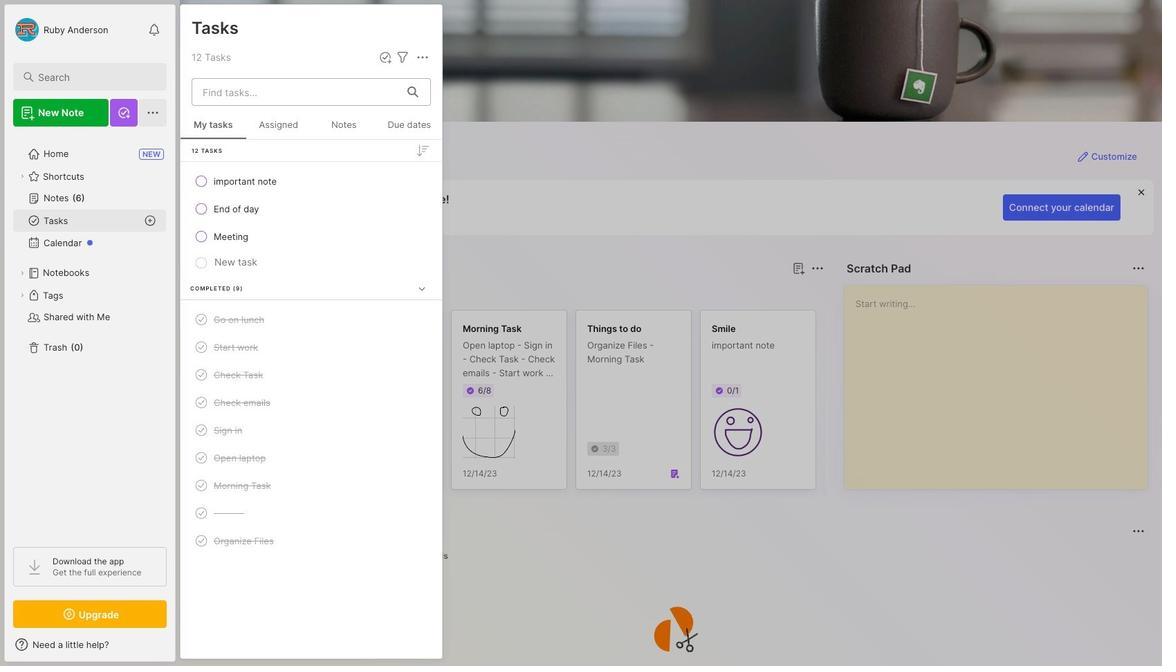 Task type: locate. For each thing, give the bounding box(es) containing it.
5 row from the top
[[186, 335, 437, 360]]

expand notebooks image
[[18, 269, 26, 277]]

Filter tasks field
[[394, 49, 411, 66]]

None search field
[[38, 68, 154, 85]]

2 tab list from the top
[[205, 548, 1143, 564]]

Search text field
[[38, 71, 154, 84]]

expand tags image
[[18, 291, 26, 300]]

4 row from the top
[[186, 307, 437, 332]]

tab list
[[205, 285, 822, 302], [205, 548, 1143, 564]]

none search field inside main element
[[38, 68, 154, 85]]

organize files 8 cell
[[214, 534, 274, 548]]

Start writing… text field
[[856, 286, 1147, 478]]

Account field
[[13, 16, 108, 44]]

row group
[[181, 140, 442, 565], [202, 310, 1074, 498]]

1 horizontal spatial thumbnail image
[[712, 406, 764, 459]]

tab
[[205, 285, 245, 302], [251, 285, 307, 302], [374, 548, 410, 564], [416, 548, 454, 564]]

1 vertical spatial tab list
[[205, 548, 1143, 564]]

row
[[186, 169, 437, 194], [186, 196, 437, 221], [186, 224, 437, 249], [186, 307, 437, 332], [186, 335, 437, 360], [186, 362, 437, 387], [186, 390, 437, 415], [186, 418, 437, 443], [186, 446, 437, 470], [186, 473, 437, 498], [186, 501, 437, 526], [186, 529, 437, 553]]

1 thumbnail image from the left
[[463, 406, 515, 459]]

end of day 1 cell
[[214, 202, 259, 216]]

filter tasks image
[[394, 49, 411, 66]]

important note 0 cell
[[214, 174, 277, 188]]

collapse 01_completed image
[[415, 282, 429, 295]]

3 row from the top
[[186, 224, 437, 249]]

9 row from the top
[[186, 446, 437, 470]]

thumbnail image
[[463, 406, 515, 459], [712, 406, 764, 459]]

0 vertical spatial tab list
[[205, 285, 822, 302]]

0 horizontal spatial thumbnail image
[[463, 406, 515, 459]]

morning task 6 cell
[[214, 479, 271, 493]]

new task image
[[378, 50, 392, 64]]

7 cell
[[214, 506, 244, 520]]

WHAT'S NEW field
[[5, 634, 175, 656]]

tree
[[5, 135, 175, 535]]



Task type: describe. For each thing, give the bounding box(es) containing it.
1 tab list from the top
[[205, 285, 822, 302]]

sort options image
[[414, 142, 431, 159]]

start work 1 cell
[[214, 340, 258, 354]]

check task 2 cell
[[214, 368, 263, 382]]

sign in 4 cell
[[214, 423, 242, 437]]

main element
[[0, 0, 180, 666]]

go on lunch 0 cell
[[214, 313, 264, 327]]

8 row from the top
[[186, 418, 437, 443]]

Find tasks… text field
[[194, 81, 399, 103]]

7 row from the top
[[186, 390, 437, 415]]

click to collapse image
[[175, 641, 185, 657]]

1 row from the top
[[186, 169, 437, 194]]

tree inside main element
[[5, 135, 175, 535]]

meeting 2 cell
[[214, 230, 248, 244]]

More actions and view options field
[[411, 49, 431, 66]]

more actions and view options image
[[414, 49, 431, 66]]

12 row from the top
[[186, 529, 437, 553]]

Sort options field
[[414, 142, 431, 159]]

6 row from the top
[[186, 362, 437, 387]]

11 row from the top
[[186, 501, 437, 526]]

2 row from the top
[[186, 196, 437, 221]]

check emails 3 cell
[[214, 396, 270, 410]]

2 thumbnail image from the left
[[712, 406, 764, 459]]

open laptop 5 cell
[[214, 451, 266, 465]]

10 row from the top
[[186, 473, 437, 498]]



Task type: vqa. For each thing, say whether or not it's contained in the screenshot.
Title button for Images
no



